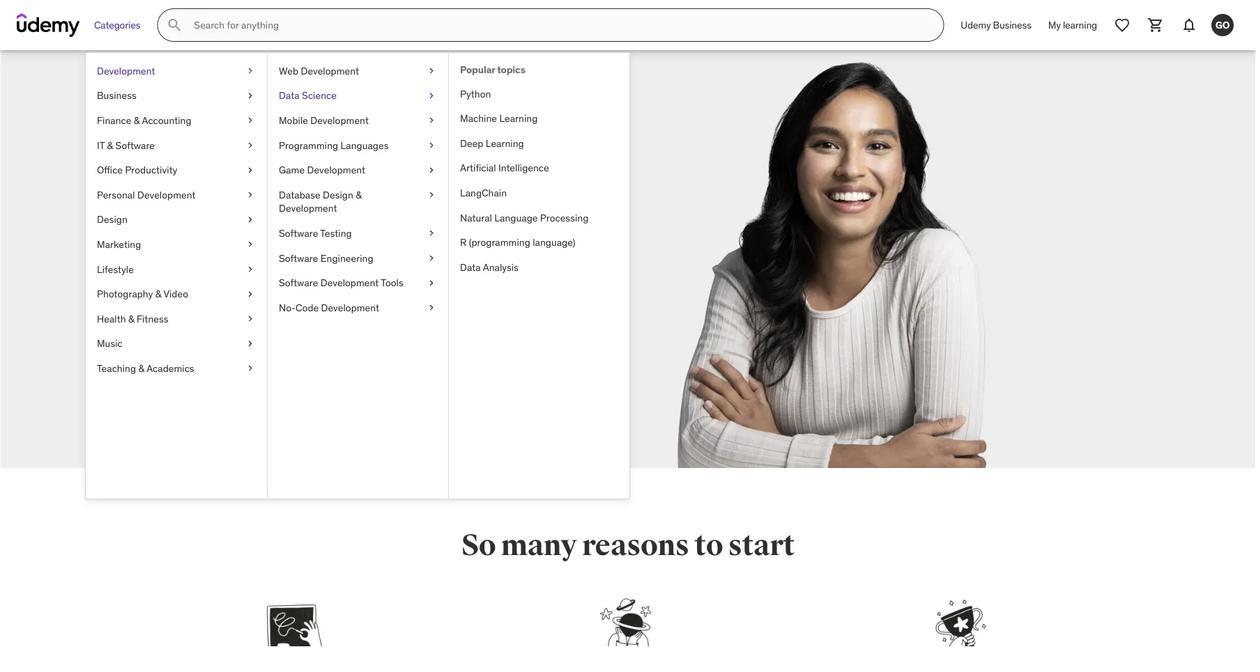 Task type: locate. For each thing, give the bounding box(es) containing it.
categories
[[94, 19, 140, 31]]

engineering
[[321, 252, 373, 264]]

& inside the health & fitness link
[[128, 313, 134, 325]]

1 vertical spatial business
[[97, 89, 137, 102]]

software for software engineering
[[279, 252, 318, 264]]

natural language processing link
[[449, 206, 630, 230]]

xsmall image for software development tools
[[426, 276, 437, 290]]

come
[[206, 174, 302, 218]]

deep
[[460, 137, 484, 150]]

development down programming languages
[[307, 164, 365, 176]]

software inside it & software link
[[115, 139, 155, 152]]

software inside 'software testing' link
[[279, 227, 318, 240]]

so many reasons to start
[[462, 528, 795, 564]]

xsmall image inside the office productivity link
[[245, 163, 256, 177]]

topics
[[497, 63, 526, 76]]

software down software testing
[[279, 252, 318, 264]]

xsmall image inside 'software testing' link
[[426, 227, 437, 240]]

no-
[[279, 302, 296, 314]]

xsmall image for lifestyle
[[245, 263, 256, 276]]

come teach with us become an instructor and change lives — including your own
[[206, 174, 405, 296]]

xsmall image inside programming languages "link"
[[426, 139, 437, 152]]

science
[[302, 89, 337, 102]]

popular topics
[[460, 63, 526, 76]]

software for software development tools
[[279, 277, 318, 289]]

natural language processing
[[460, 211, 589, 224]]

software inside software development tools "link"
[[279, 277, 318, 289]]

development
[[97, 64, 155, 77], [301, 64, 359, 77], [311, 114, 369, 127], [307, 164, 365, 176], [137, 189, 196, 201], [279, 202, 337, 215], [321, 277, 379, 289], [321, 302, 379, 314]]

xsmall image inside mobile development link
[[426, 114, 437, 127]]

learning for machine learning
[[500, 112, 538, 125]]

your
[[307, 279, 333, 296]]

us
[[286, 213, 323, 257]]

& for fitness
[[128, 313, 134, 325]]

my
[[1049, 19, 1061, 31]]

mobile development link
[[268, 108, 448, 133]]

photography
[[97, 288, 153, 300]]

artificial intelligence
[[460, 162, 549, 174]]

0 horizontal spatial business
[[97, 89, 137, 102]]

xsmall image inside design link
[[245, 213, 256, 227]]

& inside it & software link
[[107, 139, 113, 152]]

xsmall image inside no-code development link
[[426, 301, 437, 315]]

1 horizontal spatial design
[[323, 189, 353, 201]]

xsmall image
[[245, 64, 256, 78], [245, 89, 256, 103], [426, 114, 437, 127], [426, 139, 437, 152], [426, 163, 437, 177], [245, 213, 256, 227], [426, 227, 437, 240], [245, 312, 256, 326], [245, 337, 256, 351], [245, 362, 256, 376]]

development down database
[[279, 202, 337, 215]]

udemy
[[961, 19, 991, 31]]

xsmall image for it & software
[[245, 139, 256, 152]]

deep learning link
[[449, 131, 630, 156]]

& inside photography & video link
[[155, 288, 161, 300]]

(programming
[[469, 236, 530, 249]]

& right "it"
[[107, 139, 113, 152]]

& right teaching
[[138, 362, 144, 375]]

development down engineering
[[321, 277, 379, 289]]

learning up artificial intelligence at the top of the page
[[486, 137, 524, 150]]

lifestyle link
[[86, 257, 267, 282]]

xsmall image inside game development link
[[426, 163, 437, 177]]

xsmall image inside database design & development link
[[426, 188, 437, 202]]

submit search image
[[166, 17, 183, 33]]

data science
[[279, 89, 337, 102]]

xsmall image
[[426, 64, 437, 78], [426, 89, 437, 103], [245, 114, 256, 127], [245, 139, 256, 152], [245, 163, 256, 177], [245, 188, 256, 202], [426, 188, 437, 202], [245, 238, 256, 252], [426, 252, 437, 265], [245, 263, 256, 276], [426, 276, 437, 290], [245, 288, 256, 301], [426, 301, 437, 315]]

xsmall image inside the business link
[[245, 89, 256, 103]]

0 vertical spatial design
[[323, 189, 353, 201]]

artificial intelligence link
[[449, 156, 630, 181]]

design down game development
[[323, 189, 353, 201]]

xsmall image for health & fitness
[[245, 312, 256, 326]]

business
[[993, 19, 1032, 31], [97, 89, 137, 102]]

language
[[495, 211, 538, 224]]

data inside data science element
[[460, 261, 481, 274]]

& right health
[[128, 313, 134, 325]]

xsmall image inside development link
[[245, 64, 256, 78]]

software up office productivity
[[115, 139, 155, 152]]

udemy business
[[961, 19, 1032, 31]]

xsmall image inside the finance & accounting link
[[245, 114, 256, 127]]

marketing link
[[86, 232, 267, 257]]

xsmall image inside the health & fitness link
[[245, 312, 256, 326]]

data down r
[[460, 261, 481, 274]]

software engineering link
[[268, 246, 448, 271]]

languages
[[341, 139, 389, 152]]

change
[[361, 261, 405, 277]]

xsmall image inside the personal development link
[[245, 188, 256, 202]]

& inside the finance & accounting link
[[134, 114, 140, 127]]

langchain
[[460, 187, 507, 199]]

game development
[[279, 164, 365, 176]]

development link
[[86, 59, 267, 83]]

xsmall image inside "data science" link
[[426, 89, 437, 103]]

& down game development link
[[356, 189, 362, 201]]

0 vertical spatial learning
[[500, 112, 538, 125]]

software up code
[[279, 277, 318, 289]]

design down personal
[[97, 213, 127, 226]]

& left video
[[155, 288, 161, 300]]

0 horizontal spatial data
[[279, 89, 300, 102]]

development up science
[[301, 64, 359, 77]]

1 vertical spatial design
[[97, 213, 127, 226]]

web
[[279, 64, 298, 77]]

xsmall image inside software development tools "link"
[[426, 276, 437, 290]]

data
[[279, 89, 300, 102], [460, 261, 481, 274]]

xsmall image inside the software engineering link
[[426, 252, 437, 265]]

design link
[[86, 207, 267, 232]]

xsmall image inside music link
[[245, 337, 256, 351]]

office productivity
[[97, 164, 177, 176]]

xsmall image inside lifestyle link
[[245, 263, 256, 276]]

& for video
[[155, 288, 161, 300]]

software for software testing
[[279, 227, 318, 240]]

business right udemy
[[993, 19, 1032, 31]]

data down web
[[279, 89, 300, 102]]

programming languages link
[[268, 133, 448, 158]]

video
[[163, 288, 188, 300]]

business up finance on the top left of page
[[97, 89, 137, 102]]

development down categories dropdown button
[[97, 64, 155, 77]]

personal
[[97, 189, 135, 201]]

teaching & academics
[[97, 362, 194, 375]]

database design & development link
[[268, 183, 448, 221]]

photography & video link
[[86, 282, 267, 307]]

1 vertical spatial data
[[460, 261, 481, 274]]

processing
[[540, 211, 589, 224]]

design
[[323, 189, 353, 201], [97, 213, 127, 226]]

categories button
[[86, 8, 149, 42]]

& inside teaching & academics link
[[138, 362, 144, 375]]

xsmall image inside web development link
[[426, 64, 437, 78]]

1 horizontal spatial business
[[993, 19, 1032, 31]]

xsmall image inside marketing link
[[245, 238, 256, 252]]

xsmall image for software engineering
[[426, 252, 437, 265]]

become
[[206, 261, 255, 277]]

xsmall image for development
[[245, 64, 256, 78]]

music
[[97, 337, 123, 350]]

artificial
[[460, 162, 496, 174]]

xsmall image inside photography & video link
[[245, 288, 256, 301]]

testing
[[320, 227, 352, 240]]

xsmall image for music
[[245, 337, 256, 351]]

software
[[115, 139, 155, 152], [279, 227, 318, 240], [279, 252, 318, 264], [279, 277, 318, 289]]

deep learning
[[460, 137, 524, 150]]

machine learning link
[[449, 106, 630, 131]]

1 horizontal spatial data
[[460, 261, 481, 274]]

software up instructor
[[279, 227, 318, 240]]

it
[[97, 139, 105, 152]]

xsmall image inside it & software link
[[245, 139, 256, 152]]

xsmall image for database design & development
[[426, 188, 437, 202]]

learning down python link
[[500, 112, 538, 125]]

& right finance on the top left of page
[[134, 114, 140, 127]]

0 vertical spatial data
[[279, 89, 300, 102]]

tools
[[381, 277, 404, 289]]

teaching & academics link
[[86, 356, 267, 381]]

1 vertical spatial learning
[[486, 137, 524, 150]]

data inside "data science" link
[[279, 89, 300, 102]]

health & fitness link
[[86, 307, 267, 332]]

xsmall image inside teaching & academics link
[[245, 362, 256, 376]]



Task type: vqa. For each thing, say whether or not it's contained in the screenshot.
Come
yes



Task type: describe. For each thing, give the bounding box(es) containing it.
software development tools
[[279, 277, 404, 289]]

notifications image
[[1181, 17, 1198, 33]]

analysis
[[483, 261, 519, 274]]

& inside database design & development
[[356, 189, 362, 201]]

programming
[[279, 139, 338, 152]]

no-code development link
[[268, 296, 448, 320]]

python link
[[449, 81, 630, 106]]

xsmall image for web development
[[426, 64, 437, 78]]

xsmall image for finance & accounting
[[245, 114, 256, 127]]

popular
[[460, 63, 495, 76]]

own
[[336, 279, 360, 296]]

go
[[1216, 19, 1230, 31]]

no-code development
[[279, 302, 379, 314]]

go link
[[1206, 8, 1240, 42]]

data science element
[[448, 53, 630, 499]]

wishlist image
[[1114, 17, 1131, 33]]

& for software
[[107, 139, 113, 152]]

game
[[279, 164, 305, 176]]

machine
[[460, 112, 497, 125]]

shopping cart with 0 items image
[[1148, 17, 1164, 33]]

language)
[[533, 236, 576, 249]]

lifestyle
[[97, 263, 134, 276]]

development down the office productivity link
[[137, 189, 196, 201]]

Search for anything text field
[[191, 13, 927, 37]]

data analysis link
[[449, 255, 630, 280]]

it & software link
[[86, 133, 267, 158]]

xsmall image for game development
[[426, 163, 437, 177]]

start
[[728, 528, 795, 564]]

data science link
[[268, 83, 448, 108]]

it & software
[[97, 139, 155, 152]]

xsmall image for business
[[245, 89, 256, 103]]

learning for deep learning
[[486, 137, 524, 150]]

development inside "link"
[[321, 277, 379, 289]]

including
[[250, 279, 304, 296]]

mobile development
[[279, 114, 369, 127]]

health & fitness
[[97, 313, 168, 325]]

& for academics
[[138, 362, 144, 375]]

xsmall image for programming languages
[[426, 139, 437, 152]]

software testing link
[[268, 221, 448, 246]]

r (programming language)
[[460, 236, 576, 249]]

web development
[[279, 64, 359, 77]]

learning
[[1063, 19, 1097, 31]]

lives
[[206, 279, 232, 296]]

web development link
[[268, 59, 448, 83]]

database
[[279, 189, 321, 201]]

natural
[[460, 211, 492, 224]]

database design & development
[[279, 189, 362, 215]]

xsmall image for no-code development
[[426, 301, 437, 315]]

music link
[[86, 332, 267, 356]]

development up programming languages
[[311, 114, 369, 127]]

office
[[97, 164, 123, 176]]

personal development link
[[86, 183, 267, 207]]

xsmall image for photography & video
[[245, 288, 256, 301]]

r (programming language) link
[[449, 230, 630, 255]]

reasons
[[582, 528, 689, 564]]

development inside database design & development
[[279, 202, 337, 215]]

development down own
[[321, 302, 379, 314]]

code
[[296, 302, 319, 314]]

machine learning
[[460, 112, 538, 125]]

teaching
[[97, 362, 136, 375]]

xsmall image for personal development
[[245, 188, 256, 202]]

data for data science
[[279, 89, 300, 102]]

langchain link
[[449, 181, 630, 206]]

xsmall image for teaching & academics
[[245, 362, 256, 376]]

xsmall image for mobile development
[[426, 114, 437, 127]]

fitness
[[137, 313, 168, 325]]

xsmall image for software testing
[[426, 227, 437, 240]]

instructor
[[276, 261, 333, 277]]

and
[[336, 261, 358, 277]]

photography & video
[[97, 288, 188, 300]]

so
[[462, 528, 496, 564]]

xsmall image for office productivity
[[245, 163, 256, 177]]

r
[[460, 236, 467, 249]]

xsmall image for marketing
[[245, 238, 256, 252]]

my learning link
[[1040, 8, 1106, 42]]

finance & accounting
[[97, 114, 191, 127]]

& for accounting
[[134, 114, 140, 127]]

udemy image
[[17, 13, 80, 37]]

marketing
[[97, 238, 141, 251]]

data for data analysis
[[460, 261, 481, 274]]

health
[[97, 313, 126, 325]]

with
[[206, 213, 280, 257]]

xsmall image for design
[[245, 213, 256, 227]]

software development tools link
[[268, 271, 448, 296]]

0 horizontal spatial design
[[97, 213, 127, 226]]

my learning
[[1049, 19, 1097, 31]]

teach
[[308, 174, 398, 218]]

productivity
[[125, 164, 177, 176]]

to
[[695, 528, 723, 564]]

0 vertical spatial business
[[993, 19, 1032, 31]]

design inside database design & development
[[323, 189, 353, 201]]

intelligence
[[499, 162, 549, 174]]

data analysis
[[460, 261, 519, 274]]

programming languages
[[279, 139, 389, 152]]

academics
[[147, 362, 194, 375]]

python
[[460, 87, 491, 100]]

xsmall image for data science
[[426, 89, 437, 103]]

accounting
[[142, 114, 191, 127]]

finance
[[97, 114, 131, 127]]

udemy business link
[[953, 8, 1040, 42]]

software testing
[[279, 227, 352, 240]]

an
[[258, 261, 272, 277]]



